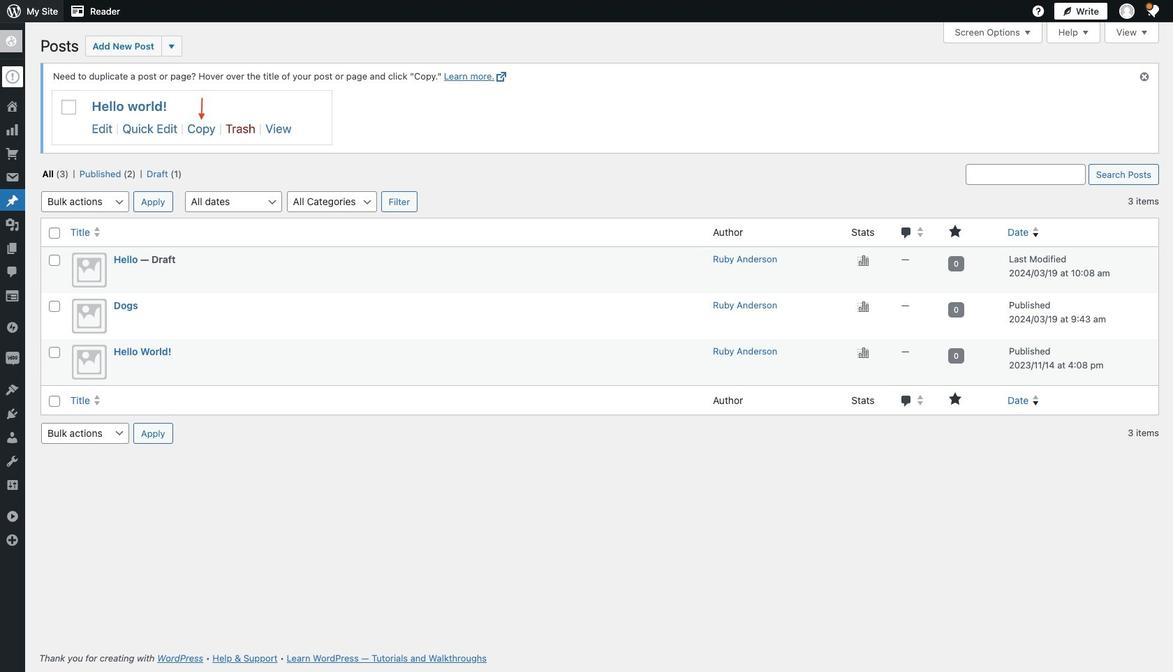 Task type: vqa. For each thing, say whether or not it's contained in the screenshot.
second Comments "icon" from the bottom of the page
yes



Task type: describe. For each thing, give the bounding box(es) containing it.
expand main menu image
[[0, 505, 25, 529]]

toolbar navigation
[[0, 0, 1165, 22]]

more stats image
[[858, 255, 869, 266]]

no thumbnail found. image for more stats icon
[[72, 253, 107, 288]]

1 more stats image from the top
[[858, 301, 869, 312]]



Task type: locate. For each thing, give the bounding box(es) containing it.
0 vertical spatial no thumbnail found. image
[[72, 253, 107, 288]]

comments image
[[900, 227, 914, 241]]

0 vertical spatial more stats image
[[858, 301, 869, 312]]

1 no thumbnail found. image from the top
[[72, 253, 107, 288]]

no thumbnail found. image for first more stats image from the top
[[72, 299, 107, 334]]

None checkbox
[[49, 255, 60, 266], [49, 347, 60, 358], [49, 255, 60, 266], [49, 347, 60, 358]]

no thumbnail found. image for first more stats image from the bottom of the page
[[72, 345, 107, 380]]

2 more stats image from the top
[[858, 347, 869, 358]]

3 no thumbnail found. image from the top
[[72, 345, 107, 380]]

main menu navigation
[[0, 22, 25, 553]]

None checkbox
[[49, 228, 60, 239], [49, 301, 60, 312], [49, 396, 60, 407], [49, 228, 60, 239], [49, 301, 60, 312], [49, 396, 60, 407]]

more stats image
[[858, 301, 869, 312], [858, 347, 869, 358]]

None search field
[[966, 164, 1086, 185]]

1 vertical spatial more stats image
[[858, 347, 869, 358]]

2 vertical spatial no thumbnail found. image
[[72, 345, 107, 380]]

comments image
[[900, 395, 914, 409]]

no thumbnail found. image
[[72, 253, 107, 288], [72, 299, 107, 334], [72, 345, 107, 380]]

2 no thumbnail found. image from the top
[[72, 299, 107, 334]]

None submit
[[1089, 164, 1160, 185], [133, 192, 173, 213], [381, 192, 418, 213], [133, 423, 173, 444], [1089, 164, 1160, 185], [133, 192, 173, 213], [381, 192, 418, 213], [133, 423, 173, 444]]

1 vertical spatial no thumbnail found. image
[[72, 299, 107, 334]]



